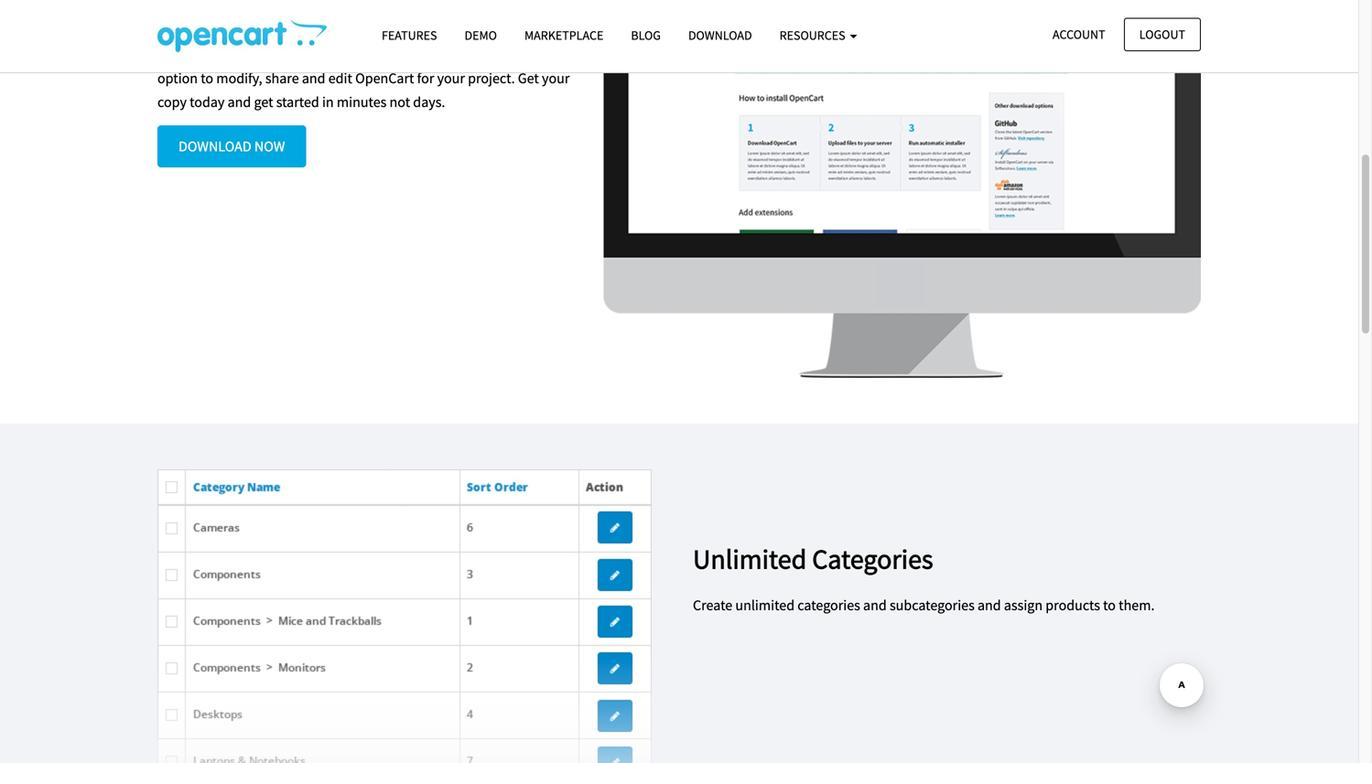 Task type: describe. For each thing, give the bounding box(es) containing it.
account
[[1053, 26, 1106, 43]]

and right categories
[[864, 597, 887, 615]]

minutes
[[337, 93, 387, 111]]

for
[[417, 69, 434, 88]]

resources link
[[766, 19, 871, 51]]

and down modify,
[[228, 93, 251, 111]]

0 horizontal spatial means
[[396, 46, 437, 64]]

1 source from the left
[[266, 22, 307, 41]]

opencart - features image
[[158, 19, 327, 52]]

marketplace
[[525, 27, 604, 43]]

unlimited
[[736, 597, 795, 615]]

unlimited categories
[[693, 542, 934, 576]]

0 vertical spatial means
[[446, 22, 487, 41]]

project.
[[468, 69, 515, 88]]

days.
[[413, 93, 445, 111]]

and left "free."
[[310, 22, 333, 41]]

1 vertical spatial open
[[158, 46, 189, 64]]

categories
[[812, 542, 934, 576]]

products
[[1046, 597, 1101, 615]]

features link
[[368, 19, 451, 51]]

option
[[158, 69, 198, 88]]

modify,
[[216, 69, 262, 88]]

1 horizontal spatial opencart
[[355, 69, 414, 88]]

categories
[[798, 597, 861, 615]]

copy
[[158, 93, 187, 111]]

download link
[[675, 19, 766, 51]]

you
[[522, 46, 545, 64]]

account link
[[1038, 18, 1121, 51]]

demo
[[465, 27, 497, 43]]

marketplace link
[[511, 19, 617, 51]]

0 vertical spatial open
[[232, 22, 263, 41]]

logout
[[1140, 26, 1186, 43]]

features
[[382, 27, 437, 43]]

1 your from the left
[[437, 69, 465, 88]]

assign
[[1004, 597, 1043, 615]]

get
[[518, 69, 539, 88]]

we
[[440, 46, 457, 64]]

are
[[460, 46, 480, 64]]

unlimited categories image
[[158, 470, 652, 764]]

today
[[190, 93, 225, 111]]

opencart is open source and free. open source means transparency, open code and community vision. free means we are giving you the option to modify, share and edit opencart for your project. get your copy today and get started in minutes not days.
[[158, 22, 573, 111]]

giving
[[483, 46, 520, 64]]



Task type: locate. For each thing, give the bounding box(es) containing it.
source up we
[[403, 22, 443, 41]]

0 horizontal spatial download
[[179, 137, 252, 156]]

unlimited
[[693, 542, 807, 576]]

resources
[[780, 27, 848, 43]]

and left assign
[[978, 597, 1001, 615]]

0 horizontal spatial source
[[266, 22, 307, 41]]

2 your from the left
[[542, 69, 570, 88]]

open right the is
[[232, 22, 263, 41]]

opencart down the "free"
[[355, 69, 414, 88]]

started
[[276, 93, 319, 111]]

community
[[251, 46, 321, 64]]

code
[[192, 46, 221, 64]]

source
[[266, 22, 307, 41], [403, 22, 443, 41]]

1 vertical spatial means
[[396, 46, 437, 64]]

download now link
[[158, 125, 306, 167]]

create unlimited categories and subcategories and assign products to them.
[[693, 597, 1155, 615]]

create
[[693, 597, 733, 615]]

open
[[367, 22, 400, 41]]

0 horizontal spatial your
[[437, 69, 465, 88]]

download for download
[[689, 27, 752, 43]]

subcategories
[[890, 597, 975, 615]]

source up community
[[266, 22, 307, 41]]

0 horizontal spatial open
[[158, 46, 189, 64]]

means down 'features'
[[396, 46, 437, 64]]

is
[[219, 22, 229, 41]]

to inside opencart is open source and free. open source means transparency, open code and community vision. free means we are giving you the option to modify, share and edit opencart for your project. get your copy today and get started in minutes not days.
[[201, 69, 213, 88]]

1 vertical spatial to
[[1104, 597, 1116, 615]]

demo link
[[451, 19, 511, 51]]

1 horizontal spatial your
[[542, 69, 570, 88]]

free to download and use image
[[604, 0, 1201, 378]]

1 horizontal spatial download
[[689, 27, 752, 43]]

and left edit
[[302, 69, 326, 88]]

1 horizontal spatial source
[[403, 22, 443, 41]]

logout link
[[1124, 18, 1201, 51]]

to up today
[[201, 69, 213, 88]]

1 horizontal spatial means
[[446, 22, 487, 41]]

download down today
[[179, 137, 252, 156]]

now
[[254, 137, 285, 156]]

download for download now
[[179, 137, 252, 156]]

free.
[[336, 22, 364, 41]]

open up option
[[158, 46, 189, 64]]

to
[[201, 69, 213, 88], [1104, 597, 1116, 615]]

opencart up code
[[158, 22, 216, 41]]

not
[[390, 93, 410, 111]]

vision.
[[324, 46, 364, 64]]

edit
[[328, 69, 352, 88]]

your down we
[[437, 69, 465, 88]]

in
[[322, 93, 334, 111]]

2 source from the left
[[403, 22, 443, 41]]

0 vertical spatial opencart
[[158, 22, 216, 41]]

opencart
[[158, 22, 216, 41], [355, 69, 414, 88]]

transparency,
[[490, 22, 573, 41]]

and up modify,
[[224, 46, 248, 64]]

get
[[254, 93, 273, 111]]

1 horizontal spatial open
[[232, 22, 263, 41]]

means up are
[[446, 22, 487, 41]]

0 horizontal spatial opencart
[[158, 22, 216, 41]]

your
[[437, 69, 465, 88], [542, 69, 570, 88]]

your down the
[[542, 69, 570, 88]]

the
[[548, 46, 568, 64]]

and
[[310, 22, 333, 41], [224, 46, 248, 64], [302, 69, 326, 88], [228, 93, 251, 111], [864, 597, 887, 615], [978, 597, 1001, 615]]

free
[[367, 46, 393, 64]]

1 vertical spatial download
[[179, 137, 252, 156]]

open
[[232, 22, 263, 41], [158, 46, 189, 64]]

1 vertical spatial opencart
[[355, 69, 414, 88]]

download now
[[179, 137, 285, 156]]

0 vertical spatial download
[[689, 27, 752, 43]]

share
[[265, 69, 299, 88]]

download
[[689, 27, 752, 43], [179, 137, 252, 156]]

blog link
[[617, 19, 675, 51]]

download right blog
[[689, 27, 752, 43]]

0 horizontal spatial to
[[201, 69, 213, 88]]

1 horizontal spatial to
[[1104, 597, 1116, 615]]

them.
[[1119, 597, 1155, 615]]

means
[[446, 22, 487, 41], [396, 46, 437, 64]]

to left them.
[[1104, 597, 1116, 615]]

0 vertical spatial to
[[201, 69, 213, 88]]

blog
[[631, 27, 661, 43]]



Task type: vqa. For each thing, say whether or not it's contained in the screenshot.
the Linkedin 'link' in the right of the page
no



